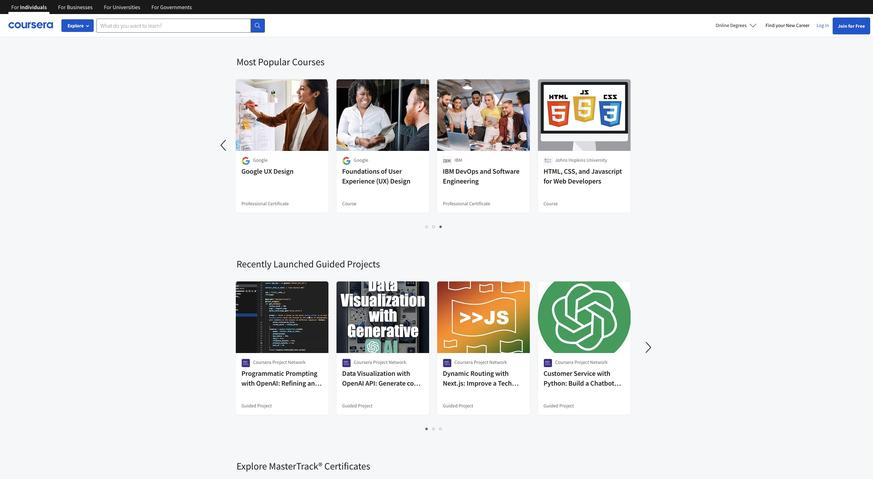 Task type: vqa. For each thing, say whether or not it's contained in the screenshot.


Task type: locate. For each thing, give the bounding box(es) containing it.
coursera project network image up dynamic
[[443, 359, 452, 367]]

css,
[[564, 167, 577, 175]]

1 coursera project network image from the left
[[241, 359, 250, 367]]

design down 'user'
[[390, 177, 410, 185]]

(ux)
[[376, 177, 389, 185]]

1 horizontal spatial design
[[390, 177, 410, 185]]

log in
[[817, 22, 829, 28]]

and
[[480, 167, 491, 175], [579, 167, 590, 175], [307, 379, 319, 387]]

coursera for dynamic
[[454, 359, 473, 365]]

2 vertical spatial list
[[237, 425, 631, 433]]

and down prompting
[[307, 379, 319, 387]]

coursera up programmatic at left bottom
[[253, 359, 271, 365]]

1 horizontal spatial coursera project network image
[[544, 359, 552, 367]]

4 coursera from the left
[[555, 359, 574, 365]]

1 3 button from the top
[[437, 223, 444, 231]]

guided down genai
[[342, 403, 357, 409]]

courses
[[292, 55, 325, 68]]

1 vertical spatial 2 button
[[430, 425, 437, 433]]

3 coursera project network from the left
[[454, 359, 507, 365]]

and up developers on the top of page
[[579, 167, 590, 175]]

professional for google ux design
[[241, 200, 267, 207]]

2 inside most popular courses carousel element
[[433, 223, 435, 230]]

2 inside recently launched guided projects carousel element
[[433, 425, 435, 432]]

hopkins
[[569, 157, 586, 163]]

0 horizontal spatial course
[[342, 200, 357, 207]]

for inside html, css, and javascript for web developers
[[544, 177, 552, 185]]

1 coursera project network image from the left
[[443, 359, 452, 367]]

explore inside popup button
[[68, 22, 84, 29]]

a inside customer service with python:  build a chatbot using chatgpt
[[585, 379, 589, 387]]

coursera up visualization
[[354, 359, 372, 365]]

2 network from the left
[[389, 359, 406, 365]]

1 vertical spatial for
[[544, 177, 552, 185]]

1 button inside most popular courses carousel element
[[423, 223, 430, 231]]

with up tech
[[495, 369, 509, 378]]

1 coursera project network from the left
[[253, 359, 306, 365]]

0 horizontal spatial professional
[[241, 200, 267, 207]]

coursera project network up visualization
[[354, 359, 406, 365]]

project up routing at right
[[474, 359, 488, 365]]

guided down 'using'
[[544, 403, 558, 409]]

3 for from the left
[[104, 4, 112, 11]]

1 for most popular courses
[[426, 223, 428, 230]]

online degrees
[[716, 22, 747, 28]]

1 inside recently launched guided projects carousel element
[[426, 425, 428, 432]]

next slide image
[[640, 339, 657, 356]]

2 for from the left
[[58, 4, 66, 11]]

coursera project network image up "customer"
[[544, 359, 552, 367]]

4 for from the left
[[151, 4, 159, 11]]

guided
[[316, 258, 345, 270], [241, 403, 256, 409], [342, 403, 357, 409], [443, 403, 458, 409], [544, 403, 558, 409]]

1 3 from the top
[[440, 223, 442, 230]]

log
[[817, 22, 824, 28]]

find
[[766, 22, 775, 28]]

0 horizontal spatial and
[[307, 379, 319, 387]]

coursera project network up routing at right
[[454, 359, 507, 365]]

a inside dynamic routing with next.js: improve a tech news website
[[493, 379, 497, 387]]

0 horizontal spatial coursera project network image
[[443, 359, 452, 367]]

prompting
[[286, 369, 317, 378]]

4 network from the left
[[590, 359, 608, 365]]

a for build
[[585, 379, 589, 387]]

2 1 button from the top
[[423, 425, 430, 433]]

design right ux
[[273, 167, 294, 175]]

google image
[[342, 157, 351, 165]]

1 vertical spatial 3
[[440, 425, 442, 432]]

2 1 from the top
[[426, 425, 428, 432]]

1 button
[[423, 223, 430, 231], [423, 425, 430, 433]]

1 1 from the top
[[426, 223, 428, 230]]

university
[[587, 157, 607, 163]]

network up service
[[590, 359, 608, 365]]

project down 'website'
[[459, 403, 473, 409]]

for universities
[[104, 4, 140, 11]]

None search field
[[97, 18, 265, 32]]

2 3 from the top
[[440, 425, 442, 432]]

mastertrack®
[[269, 460, 322, 472]]

2 button for recently launched guided projects
[[430, 425, 437, 433]]

1 horizontal spatial ibm
[[454, 157, 462, 163]]

0 vertical spatial 1
[[426, 223, 428, 230]]

2 professional certificate from the left
[[443, 200, 490, 207]]

2 coursera project network image from the left
[[342, 359, 351, 367]]

1 horizontal spatial professional certificate
[[443, 200, 490, 207]]

google image
[[241, 157, 250, 165]]

certificate down ibm devops and software engineering
[[469, 200, 490, 207]]

design inside foundations of user experience (ux) design
[[390, 177, 410, 185]]

and right devops
[[480, 167, 491, 175]]

0 vertical spatial list
[[237, 20, 631, 28]]

1 horizontal spatial and
[[480, 167, 491, 175]]

0 vertical spatial 3
[[440, 223, 442, 230]]

0 vertical spatial 3 button
[[437, 223, 444, 231]]

1 vertical spatial explore
[[237, 460, 267, 472]]

and for css,
[[579, 167, 590, 175]]

universities
[[113, 4, 140, 11]]

explore button
[[61, 19, 94, 32]]

genai
[[357, 389, 375, 397]]

with inside programmatic prompting with openai: refining and filtering
[[241, 379, 255, 387]]

network up prompting
[[288, 359, 306, 365]]

foundations
[[342, 167, 380, 175]]

2 horizontal spatial and
[[579, 167, 590, 175]]

0 horizontal spatial explore
[[68, 22, 84, 29]]

network up routing at right
[[489, 359, 507, 365]]

ibm image
[[443, 157, 452, 165]]

0 vertical spatial 1 button
[[423, 223, 430, 231]]

0 horizontal spatial certificate
[[268, 200, 289, 207]]

with up chatbot
[[597, 369, 610, 378]]

for down the html,
[[544, 177, 552, 185]]

businesses
[[67, 4, 93, 11]]

2 guided project from the left
[[342, 403, 373, 409]]

for
[[848, 23, 855, 29], [544, 177, 552, 185]]

next.js:
[[443, 379, 465, 387]]

1 1 button from the top
[[423, 223, 430, 231]]

coursera project network for visualization
[[354, 359, 406, 365]]

0 horizontal spatial ibm
[[443, 167, 454, 175]]

0 horizontal spatial professional certificate
[[241, 200, 289, 207]]

2 button inside recently launched guided projects carousel element
[[430, 425, 437, 433]]

html,
[[544, 167, 563, 175]]

for left businesses
[[58, 4, 66, 11]]

3 list from the top
[[237, 425, 631, 433]]

0 vertical spatial explore
[[68, 22, 84, 29]]

2 2 from the top
[[433, 425, 435, 432]]

coursera up dynamic
[[454, 359, 473, 365]]

guided down news
[[443, 403, 458, 409]]

for
[[11, 4, 19, 11], [58, 4, 66, 11], [104, 4, 112, 11], [151, 4, 159, 11]]

ibm devops and software engineering
[[443, 167, 520, 185]]

professional certificate down engineering
[[443, 200, 490, 207]]

for for individuals
[[11, 4, 19, 11]]

3 coursera from the left
[[454, 359, 473, 365]]

1 course from the left
[[342, 200, 357, 207]]

professional certificate
[[241, 200, 289, 207], [443, 200, 490, 207]]

1 horizontal spatial coursera project network image
[[342, 359, 351, 367]]

course for foundations of user experience (ux) design
[[342, 200, 357, 207]]

0 vertical spatial 2
[[433, 223, 435, 230]]

explore for explore mastertrack® certificates
[[237, 460, 267, 472]]

0 horizontal spatial for
[[544, 177, 552, 185]]

1 horizontal spatial course
[[544, 200, 558, 207]]

free
[[856, 23, 865, 29]]

2 button
[[430, 223, 437, 231], [430, 425, 437, 433]]

guided project down news
[[443, 403, 473, 409]]

0 horizontal spatial a
[[493, 379, 497, 387]]

3 button
[[437, 223, 444, 231], [437, 425, 444, 433]]

for left universities
[[104, 4, 112, 11]]

a down service
[[585, 379, 589, 387]]

2 a from the left
[[585, 379, 589, 387]]

coursera project network image
[[443, 359, 452, 367], [544, 359, 552, 367]]

google
[[253, 157, 268, 163], [354, 157, 368, 163], [241, 167, 262, 175]]

professional certificate down google ux design
[[241, 200, 289, 207]]

2 certificate from the left
[[469, 200, 490, 207]]

coursera project network image up data
[[342, 359, 351, 367]]

course
[[342, 200, 357, 207], [544, 200, 558, 207]]

project
[[272, 359, 287, 365], [373, 359, 388, 365], [474, 359, 488, 365], [575, 359, 589, 365], [257, 403, 272, 409], [358, 403, 373, 409], [459, 403, 473, 409], [559, 403, 574, 409]]

for left individuals on the top of page
[[11, 4, 19, 11]]

professional certificate for devops
[[443, 200, 490, 207]]

with for filtering
[[241, 379, 255, 387]]

career
[[796, 22, 810, 28]]

with up the filtering
[[241, 379, 255, 387]]

1 button inside recently launched guided projects carousel element
[[423, 425, 430, 433]]

1 horizontal spatial for
[[848, 23, 855, 29]]

code
[[407, 379, 421, 387]]

guided for programmatic prompting with openai: refining and filtering
[[241, 403, 256, 409]]

2 button inside most popular courses carousel element
[[430, 223, 437, 231]]

javascript
[[591, 167, 622, 175]]

coursera for data
[[354, 359, 372, 365]]

python:
[[544, 379, 567, 387]]

coursera project network image
[[241, 359, 250, 367], [342, 359, 351, 367]]

with up code
[[397, 369, 410, 378]]

2 professional from the left
[[443, 200, 468, 207]]

for right join
[[848, 23, 855, 29]]

design
[[273, 167, 294, 175], [390, 177, 410, 185]]

professional certificate for ux
[[241, 200, 289, 207]]

1 horizontal spatial professional
[[443, 200, 468, 207]]

coursera project network for routing
[[454, 359, 507, 365]]

3 inside most popular courses carousel element
[[440, 223, 442, 230]]

0 vertical spatial design
[[273, 167, 294, 175]]

1 coursera from the left
[[253, 359, 271, 365]]

explore
[[68, 22, 84, 29], [237, 460, 267, 472]]

1 vertical spatial list
[[237, 223, 631, 231]]

coursera for customer
[[555, 359, 574, 365]]

1 horizontal spatial a
[[585, 379, 589, 387]]

1 professional certificate from the left
[[241, 200, 289, 207]]

list inside recently launched guided projects carousel element
[[237, 425, 631, 433]]

1 horizontal spatial explore
[[237, 460, 267, 472]]

1 for from the left
[[11, 4, 19, 11]]

a left tech
[[493, 379, 497, 387]]

1 network from the left
[[288, 359, 306, 365]]

1 vertical spatial ibm
[[443, 167, 454, 175]]

2 2 button from the top
[[430, 425, 437, 433]]

google up google ux design
[[253, 157, 268, 163]]

customer service with python:  build a chatbot using chatgpt
[[544, 369, 614, 397]]

project down genai
[[358, 403, 373, 409]]

guided down the filtering
[[241, 403, 256, 409]]

ibm down ibm image
[[443, 167, 454, 175]]

1 vertical spatial 3 button
[[437, 425, 444, 433]]

degrees
[[730, 22, 747, 28]]

filtering
[[241, 389, 266, 397]]

certificate down ux
[[268, 200, 289, 207]]

4 guided project from the left
[[544, 403, 574, 409]]

0 horizontal spatial coursera project network image
[[241, 359, 250, 367]]

guided project down genai
[[342, 403, 373, 409]]

1 vertical spatial 1
[[426, 425, 428, 432]]

coursera project network up programmatic at left bottom
[[253, 359, 306, 365]]

3 guided project from the left
[[443, 403, 473, 409]]

1 vertical spatial design
[[390, 177, 410, 185]]

guided project for programmatic prompting with openai: refining and filtering
[[241, 403, 272, 409]]

coursera project network image for customer service with python:  build a chatbot using chatgpt
[[544, 359, 552, 367]]

most popular courses carousel element
[[0, 34, 637, 237]]

certificate for and
[[469, 200, 490, 207]]

ibm right ibm image
[[454, 157, 462, 163]]

list
[[237, 20, 631, 28], [237, 223, 631, 231], [237, 425, 631, 433]]

foundations of user experience (ux) design
[[342, 167, 410, 185]]

guided project for customer service with python:  build a chatbot using chatgpt
[[544, 403, 574, 409]]

guided project
[[241, 403, 272, 409], [342, 403, 373, 409], [443, 403, 473, 409], [544, 403, 574, 409]]

1 list from the top
[[237, 20, 631, 28]]

1 2 from the top
[[433, 223, 435, 230]]

guided for customer service with python:  build a chatbot using chatgpt
[[544, 403, 558, 409]]

1 vertical spatial 2
[[433, 425, 435, 432]]

coursera project network
[[253, 359, 306, 365], [354, 359, 406, 365], [454, 359, 507, 365], [555, 359, 608, 365]]

1 guided project from the left
[[241, 403, 272, 409]]

2 for most popular courses
[[433, 223, 435, 230]]

2 coursera project network image from the left
[[544, 359, 552, 367]]

google up 'foundations'
[[354, 157, 368, 163]]

professional for ibm devops and software engineering
[[443, 200, 468, 207]]

api:
[[365, 379, 377, 387]]

ibm for ibm devops and software engineering
[[443, 167, 454, 175]]

network up generate
[[389, 359, 406, 365]]

3 inside recently launched guided projects carousel element
[[440, 425, 442, 432]]

3
[[440, 223, 442, 230], [440, 425, 442, 432]]

google ux design
[[241, 167, 294, 175]]

coursera project network up service
[[555, 359, 608, 365]]

for for governments
[[151, 4, 159, 11]]

coursera up "customer"
[[555, 359, 574, 365]]

3 button for most popular courses
[[437, 223, 444, 231]]

guided project down 'using'
[[544, 403, 574, 409]]

governments
[[160, 4, 192, 11]]

1 button for recently launched guided projects
[[423, 425, 430, 433]]

2 3 button from the top
[[437, 425, 444, 433]]

1 a from the left
[[493, 379, 497, 387]]

with inside dynamic routing with next.js: improve a tech news website
[[495, 369, 509, 378]]

html, css, and javascript for web developers
[[544, 167, 622, 185]]

1 vertical spatial 1 button
[[423, 425, 430, 433]]

coursera project network image up programmatic at left bottom
[[241, 359, 250, 367]]

website
[[461, 389, 484, 397]]

guided project down the filtering
[[241, 403, 272, 409]]

0 horizontal spatial design
[[273, 167, 294, 175]]

0 vertical spatial 2 button
[[430, 223, 437, 231]]

course down "web"
[[544, 200, 558, 207]]

2 list from the top
[[237, 223, 631, 231]]

3 network from the left
[[489, 359, 507, 365]]

0 vertical spatial ibm
[[454, 157, 462, 163]]

ibm inside ibm devops and software engineering
[[443, 167, 454, 175]]

1 certificate from the left
[[268, 200, 289, 207]]

guided for dynamic routing with next.js: improve a tech news website
[[443, 403, 458, 409]]

1
[[426, 223, 428, 230], [426, 425, 428, 432]]

1 professional from the left
[[241, 200, 267, 207]]

coursera
[[253, 359, 271, 365], [354, 359, 372, 365], [454, 359, 473, 365], [555, 359, 574, 365]]

previous slide image
[[215, 137, 232, 154]]

2
[[433, 223, 435, 230], [433, 425, 435, 432]]

1 inside most popular courses carousel element
[[426, 223, 428, 230]]

2 course from the left
[[544, 200, 558, 207]]

list inside most popular courses carousel element
[[237, 223, 631, 231]]

with for code
[[397, 369, 410, 378]]

4 coursera project network from the left
[[555, 359, 608, 365]]

2 coursera from the left
[[354, 359, 372, 365]]

3 for most popular courses
[[440, 223, 442, 230]]

and inside ibm devops and software engineering
[[480, 167, 491, 175]]

for left governments
[[151, 4, 159, 11]]

for for universities
[[104, 4, 112, 11]]

1 horizontal spatial certificate
[[469, 200, 490, 207]]

and inside html, css, and javascript for web developers
[[579, 167, 590, 175]]

1 2 button from the top
[[430, 223, 437, 231]]

with down openai
[[342, 389, 356, 397]]

with inside customer service with python:  build a chatbot using chatgpt
[[597, 369, 610, 378]]

network
[[288, 359, 306, 365], [389, 359, 406, 365], [489, 359, 507, 365], [590, 359, 608, 365]]

2 coursera project network from the left
[[354, 359, 406, 365]]

johns hopkins university image
[[544, 157, 552, 165]]

certificate for design
[[268, 200, 289, 207]]

course down experience on the top
[[342, 200, 357, 207]]



Task type: describe. For each thing, give the bounding box(es) containing it.
and for devops
[[480, 167, 491, 175]]

refining
[[281, 379, 306, 387]]

johns hopkins university
[[555, 157, 607, 163]]

join for free
[[838, 23, 865, 29]]

ux
[[264, 167, 272, 175]]

guided project for dynamic routing with next.js: improve a tech news website
[[443, 403, 473, 409]]

certificates
[[324, 460, 370, 472]]

1 button for most popular courses
[[423, 223, 430, 231]]

for for businesses
[[58, 4, 66, 11]]

engineering
[[443, 177, 479, 185]]

network for prompting
[[288, 359, 306, 365]]

ibm for ibm
[[454, 157, 462, 163]]

explore for explore
[[68, 22, 84, 29]]

for governments
[[151, 4, 192, 11]]

project up service
[[575, 359, 589, 365]]

recently
[[237, 258, 272, 270]]

news
[[443, 389, 459, 397]]

list for most popular courses
[[237, 223, 631, 231]]

online degrees button
[[710, 18, 762, 33]]

project down "chatgpt"
[[559, 403, 574, 409]]

and inside programmatic prompting with openai: refining and filtering
[[307, 379, 319, 387]]

software engineering skills carousel element
[[0, 0, 637, 34]]

guided left projects
[[316, 258, 345, 270]]

service
[[574, 369, 596, 378]]

project up programmatic at left bottom
[[272, 359, 287, 365]]

experience
[[342, 177, 375, 185]]

0 vertical spatial for
[[848, 23, 855, 29]]

coursera project network for service
[[555, 359, 608, 365]]

for individuals
[[11, 4, 47, 11]]

data visualization with openai api: generate code with genai
[[342, 369, 421, 397]]

data
[[342, 369, 356, 378]]

new
[[786, 22, 795, 28]]

network for routing
[[489, 359, 507, 365]]

improve
[[467, 379, 492, 387]]

2 button for most popular courses
[[430, 223, 437, 231]]

1 for recently launched guided projects
[[426, 425, 428, 432]]

guided for data visualization with openai api: generate code with genai
[[342, 403, 357, 409]]

developers
[[568, 177, 601, 185]]

programmatic
[[241, 369, 284, 378]]

log in link
[[813, 21, 833, 29]]

coursera image
[[8, 20, 53, 31]]

coursera project network image for data visualization with openai api: generate code with genai
[[342, 359, 351, 367]]

network for visualization
[[389, 359, 406, 365]]

guided project for data visualization with openai api: generate code with genai
[[342, 403, 373, 409]]

build
[[568, 379, 584, 387]]

network for service
[[590, 359, 608, 365]]

of
[[381, 167, 387, 175]]

google for google
[[253, 157, 268, 163]]

project up visualization
[[373, 359, 388, 365]]

web
[[554, 177, 567, 185]]

google for foundations
[[354, 157, 368, 163]]

chatgpt
[[561, 389, 587, 397]]

list inside software engineering skills carousel element
[[237, 20, 631, 28]]

coursera project network image for programmatic prompting with openai: refining and filtering
[[241, 359, 250, 367]]

customer
[[544, 369, 572, 378]]

join
[[838, 23, 847, 29]]

project down the filtering
[[257, 403, 272, 409]]

routing
[[470, 369, 494, 378]]

chatbot
[[590, 379, 614, 387]]

2 for recently launched guided projects
[[433, 425, 435, 432]]

3 for recently launched guided projects
[[440, 425, 442, 432]]

openai
[[342, 379, 364, 387]]

find your new career
[[766, 22, 810, 28]]

3 button for recently launched guided projects
[[437, 425, 444, 433]]

your
[[776, 22, 785, 28]]

coursera project network image for dynamic routing with next.js: improve a tech news website
[[443, 359, 452, 367]]

coursera for programmatic
[[253, 359, 271, 365]]

banner navigation
[[6, 0, 197, 14]]

dynamic routing with next.js: improve a tech news website
[[443, 369, 512, 397]]

programmatic prompting with openai: refining and filtering
[[241, 369, 319, 397]]

most popular courses
[[237, 55, 325, 68]]

join for free link
[[833, 18, 870, 34]]

using
[[544, 389, 560, 397]]

explore mastertrack® certificates
[[237, 460, 370, 472]]

generate
[[379, 379, 406, 387]]

a for improve
[[493, 379, 497, 387]]

openai:
[[256, 379, 280, 387]]

popular
[[258, 55, 290, 68]]

with for tech
[[495, 369, 509, 378]]

list for recently launched guided projects
[[237, 425, 631, 433]]

dynamic
[[443, 369, 469, 378]]

with for chatbot
[[597, 369, 610, 378]]

individuals
[[20, 4, 47, 11]]

tech
[[498, 379, 512, 387]]

online
[[716, 22, 729, 28]]

visualization
[[357, 369, 395, 378]]

devops
[[456, 167, 478, 175]]

course for html, css, and javascript for web developers
[[544, 200, 558, 207]]

most
[[237, 55, 256, 68]]

google down google icon
[[241, 167, 262, 175]]

in
[[825, 22, 829, 28]]

projects
[[347, 258, 380, 270]]

launched
[[274, 258, 314, 270]]

find your new career link
[[762, 21, 813, 30]]

software
[[493, 167, 520, 175]]

recently launched guided projects carousel element
[[233, 237, 873, 439]]

coursera project network for prompting
[[253, 359, 306, 365]]

johns
[[555, 157, 568, 163]]

user
[[388, 167, 402, 175]]

What do you want to learn? text field
[[97, 18, 251, 32]]

for businesses
[[58, 4, 93, 11]]

recently launched guided projects
[[237, 258, 380, 270]]



